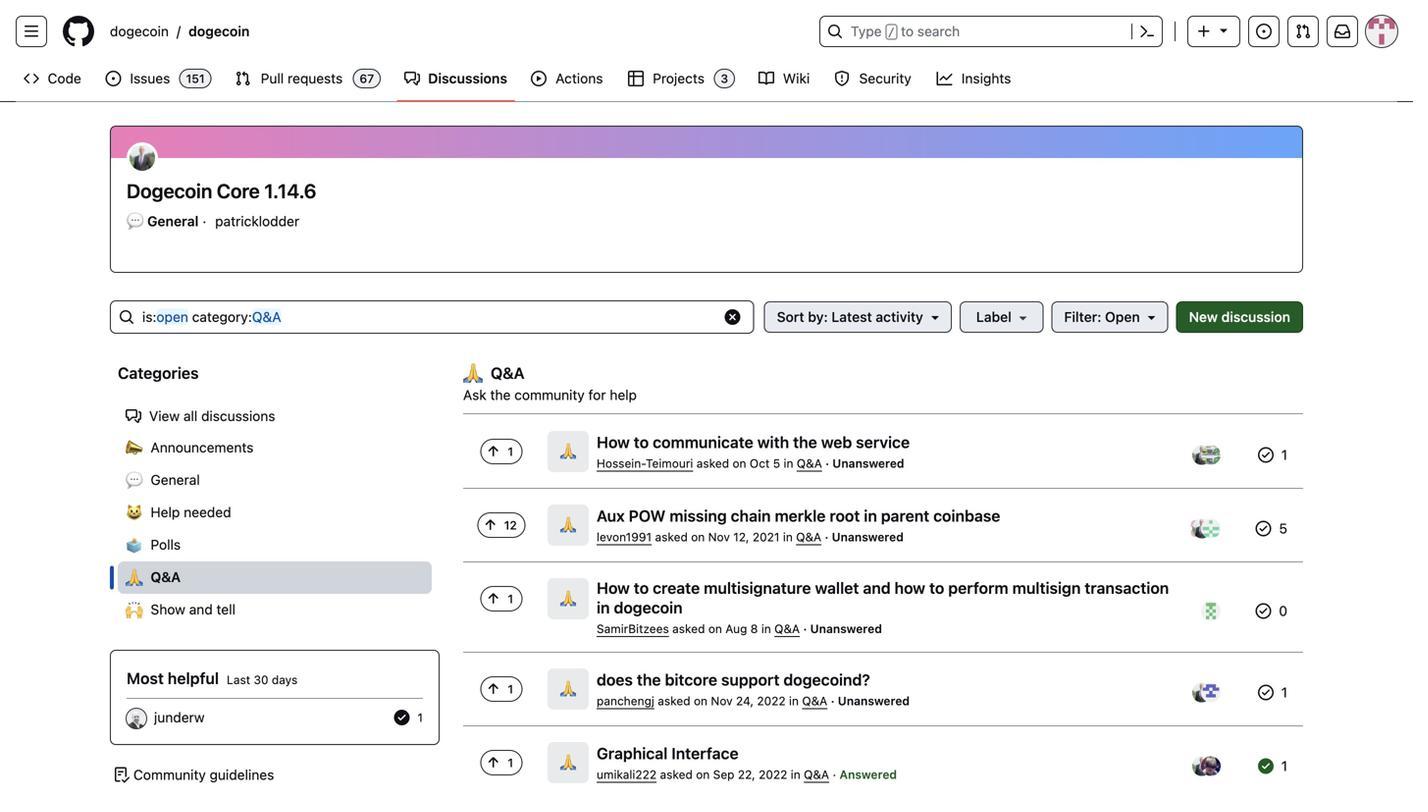 Task type: vqa. For each thing, say whether or not it's contained in the screenshot.


Task type: describe. For each thing, give the bounding box(es) containing it.
how to communicate with the web service link
[[597, 433, 910, 452]]

q&a inside how to create multisignature wallet and how to perform multisign transaction in dogecoin samirbitzees asked on aug 8 in q&a · unanswered
[[775, 622, 800, 636]]

q&a inside how to communicate with the web service hossein-teimouri asked on oct 5 in q&a · unanswered
[[797, 457, 823, 471]]

category
[[192, 309, 248, 325]]

aux pow missing chain merkle root in parent coinbase link
[[597, 506, 1001, 526]]

dogecoin / dogecoin
[[110, 23, 250, 39]]

the inside how to communicate with the web service hossein-teimouri asked on oct 5 in q&a · unanswered
[[793, 433, 818, 452]]

code link
[[16, 64, 90, 93]]

151
[[186, 72, 205, 85]]

pull
[[261, 70, 284, 86]]

git pull request image for issue opened image
[[1296, 24, 1312, 39]]

graphical
[[597, 744, 668, 763]]

panchengj link
[[597, 694, 655, 708]]

3
[[721, 72, 729, 85]]

with
[[758, 433, 790, 452]]

12
[[504, 518, 517, 532]]

q&a inside 🙏 q&a
[[151, 569, 181, 585]]

on inside graphical interface umikali222 asked on sep 22, 2022 in q&a · answered
[[696, 768, 710, 782]]

@junderw image
[[127, 709, 146, 728]]

multisign
[[1013, 579, 1081, 597]]

answered
[[840, 768, 897, 782]]

community guidelines link
[[110, 761, 440, 789]]

how to create multisignature wallet and how to perform multisign transaction in dogecoin samirbitzees asked on aug 8 in q&a · unanswered
[[597, 579, 1170, 636]]

on inside aux pow missing chain merkle root in parent coinbase levon1991 asked on nov 12, 2021 in q&a · unanswered
[[691, 530, 705, 544]]

view all discussions link
[[118, 401, 432, 432]]

interface
[[672, 744, 739, 763]]

help
[[610, 387, 637, 403]]

triangle down image inside filter: open popup button
[[1144, 309, 1160, 325]]

list containing 🙏
[[463, 414, 1304, 798]]

@levon1991 image
[[1202, 519, 1221, 538]]

q&a link for dogecoind?
[[803, 694, 828, 708]]

how for how to communicate with the web service
[[597, 433, 630, 452]]

does the bitcore support dogecoind? panchengj asked on nov 24, 2022 in q&a · unanswered
[[597, 671, 910, 708]]

levon1991
[[597, 530, 652, 544]]

comment discussion image inside view all discussions link
[[126, 408, 141, 424]]

security
[[860, 70, 912, 86]]

levon1991 link
[[597, 530, 652, 544]]

1 button for graphical interface
[[480, 750, 523, 798]]

most helpful last 30 days
[[127, 669, 298, 688]]

and inside 🙌 show and tell
[[189, 601, 213, 618]]

missing
[[670, 507, 727, 526]]

new discussion link
[[1177, 301, 1304, 333]]

0 horizontal spatial dogecoin
[[110, 23, 169, 39]]

: for is
[[153, 309, 157, 325]]

/ for type
[[888, 26, 895, 39]]

command palette image
[[1140, 24, 1156, 39]]

how for how to create multisignature wallet and how to perform multisign transaction in dogecoin
[[597, 579, 630, 597]]

shield image
[[835, 71, 850, 86]]

bitcore
[[665, 671, 718, 689]]

1 link for graphical interface
[[1259, 758, 1288, 774]]

sep
[[713, 768, 735, 782]]

x circle fill image
[[725, 309, 741, 325]]

general inside the 💬 general
[[151, 472, 200, 488]]

in right root
[[864, 507, 878, 526]]

samirbitzees
[[597, 622, 669, 636]]

polls
[[151, 537, 181, 553]]

parent
[[881, 507, 930, 526]]

to right how
[[930, 579, 945, 597]]

in inside the "does the bitcore support dogecoind? panchengj asked on nov 24, 2022 in q&a · unanswered"
[[789, 694, 799, 708]]

q&a inside 🙏 q&a ask the community for help
[[491, 364, 525, 382]]

aux pow missing chain merkle root in parent coinbase levon1991 asked on nov 12, 2021 in q&a · unanswered
[[597, 507, 1001, 544]]

transaction
[[1085, 579, 1170, 597]]

junderw
[[154, 709, 205, 725]]

how to create multisignature wallet and how to perform multisign transaction in dogecoin link
[[597, 578, 1176, 618]]

actions link
[[523, 64, 612, 93]]

🙏 q&a ask the community for help
[[463, 361, 637, 403]]

@patricklodder image
[[1193, 519, 1213, 538]]

patricklodder image
[[127, 142, 158, 174]]

search
[[918, 23, 960, 39]]

projects
[[653, 70, 705, 86]]

create
[[653, 579, 700, 597]]

graphical interface umikali222 asked on sep 22, 2022 in q&a · answered
[[597, 744, 897, 782]]

to left search
[[901, 23, 914, 39]]

chain
[[731, 507, 771, 526]]

📣
[[126, 437, 143, 460]]

0
[[1276, 603, 1288, 619]]

check circle image
[[1259, 685, 1274, 700]]

1 link for does the bitcore support dogecoind?
[[1259, 684, 1288, 700]]

asked inside graphical interface umikali222 asked on sep 22, 2022 in q&a · answered
[[660, 768, 693, 782]]

dogecoin core 1.14.6 link
[[127, 179, 1287, 203]]

in right 2021
[[783, 530, 793, 544]]

plus image
[[1197, 24, 1213, 39]]

ask
[[463, 387, 487, 403]]

@patricklodder image for how to communicate with the web service
[[1193, 445, 1213, 465]]

1 dogecoin link from the left
[[102, 16, 177, 47]]

security link
[[827, 64, 921, 93]]

view all discussions
[[149, 408, 275, 424]]

show
[[151, 601, 185, 618]]

does
[[597, 671, 633, 689]]

homepage image
[[63, 16, 94, 47]]

🙏 for does the bitcore support dogecoind?
[[561, 679, 576, 700]]

umikali222
[[597, 768, 657, 782]]

git pull request image for issue opened icon
[[235, 71, 251, 86]]

pull requests
[[261, 70, 343, 86]]

wallet
[[815, 579, 859, 597]]

67
[[360, 72, 374, 85]]

q&a link for merkle
[[796, 530, 822, 544]]

🙏 for graphical interface
[[561, 753, 576, 773]]

q&a inside the "does the bitcore support dogecoind? panchengj asked on nov 24, 2022 in q&a · unanswered"
[[803, 694, 828, 708]]

coinbase
[[934, 507, 1001, 526]]

discussions link
[[397, 64, 515, 93]]

in inside graphical interface umikali222 asked on sep 22, 2022 in q&a · answered
[[791, 768, 801, 782]]

is : open
[[142, 309, 188, 325]]

asked inside the "does the bitcore support dogecoind? panchengj asked on nov 24, 2022 in q&a · unanswered"
[[658, 694, 691, 708]]

unanswered inside how to create multisignature wallet and how to perform multisign transaction in dogecoin samirbitzees asked on aug 8 in q&a · unanswered
[[811, 622, 883, 636]]

days
[[272, 673, 298, 687]]

and inside how to create multisignature wallet and how to perform multisign transaction in dogecoin samirbitzees asked on aug 8 in q&a · unanswered
[[863, 579, 891, 597]]

the inside the "does the bitcore support dogecoind? panchengj asked on nov 24, 2022 in q&a · unanswered"
[[637, 671, 661, 689]]

hossein-
[[597, 457, 646, 471]]

teimouri
[[646, 457, 694, 471]]

💬 inside dogecoin core 1.14.6 💬 general · patricklodder
[[127, 210, 144, 233]]

unanswered inside how to communicate with the web service hossein-teimouri asked on oct 5 in q&a · unanswered
[[833, 457, 905, 471]]

2 dogecoin link from the left
[[181, 16, 258, 47]]

12,
[[734, 530, 750, 544]]

announcements
[[151, 439, 254, 456]]

arrow up image for does the bitcore support dogecoind?
[[485, 681, 501, 697]]

type
[[851, 23, 882, 39]]

dogecoind?
[[784, 671, 871, 689]]

new discussion
[[1190, 309, 1291, 325]]

asked inside how to create multisignature wallet and how to perform multisign transaction in dogecoin samirbitzees asked on aug 8 in q&a · unanswered
[[673, 622, 705, 636]]

actions
[[556, 70, 603, 86]]

categories
[[118, 364, 199, 382]]

🙏 for how to communicate with the web service
[[561, 441, 576, 462]]

comment discussion image inside discussions link
[[405, 71, 420, 86]]

in right 8 at the right bottom of page
[[762, 622, 772, 636]]

2022 inside graphical interface umikali222 asked on sep 22, 2022 in q&a · answered
[[759, 768, 788, 782]]

sort by: latest activity
[[777, 309, 924, 325]]

filter: open
[[1065, 309, 1141, 325]]

new
[[1190, 309, 1218, 325]]

in up samirbitzees
[[597, 598, 610, 617]]

🗳️ polls
[[126, 534, 181, 557]]

@hossein teimouri image
[[1202, 445, 1221, 465]]



Task type: locate. For each thing, give the bounding box(es) containing it.
· inside how to create multisignature wallet and how to perform multisign transaction in dogecoin samirbitzees asked on aug 8 in q&a · unanswered
[[804, 622, 807, 636]]

in right 22,
[[791, 768, 801, 782]]

💬 general
[[126, 470, 200, 492]]

5 right @levon1991 image
[[1276, 520, 1288, 536]]

asked down create
[[673, 622, 705, 636]]

nov left 24,
[[711, 694, 733, 708]]

how inside how to create multisignature wallet and how to perform multisign transaction in dogecoin samirbitzees asked on aug 8 in q&a · unanswered
[[597, 579, 630, 597]]

arrow up image for how to communicate with the web service
[[485, 444, 501, 459]]

community
[[515, 387, 585, 403]]

🙏 for aux pow missing chain merkle root in parent coinbase
[[561, 515, 576, 536]]

does the bitcore support dogecoind? link
[[597, 670, 871, 690]]

q&a link left "answered"
[[804, 768, 830, 782]]

list containing 📣
[[110, 393, 440, 634]]

by:
[[808, 309, 828, 325]]

triangle down image
[[1216, 22, 1232, 38], [1144, 309, 1160, 325]]

/
[[177, 23, 181, 39], [888, 26, 895, 39]]

1 vertical spatial 2022
[[759, 768, 788, 782]]

/ inside dogecoin / dogecoin
[[177, 23, 181, 39]]

q&a down merkle
[[796, 530, 822, 544]]

0 horizontal spatial triangle down image
[[1144, 309, 1160, 325]]

· right 8 at the right bottom of page
[[804, 622, 807, 636]]

2 horizontal spatial the
[[793, 433, 818, 452]]

q&a inside graphical interface umikali222 asked on sep 22, 2022 in q&a · answered
[[804, 768, 830, 782]]

book image
[[759, 71, 775, 86]]

check circle image for how to create multisignature wallet and how to perform multisign transaction in dogecoin
[[1256, 603, 1272, 619]]

@patricklodder image for does the bitcore support dogecoind?
[[1193, 683, 1213, 702]]

1 horizontal spatial /
[[888, 26, 895, 39]]

q&a link for the
[[797, 457, 823, 471]]

0 vertical spatial nov
[[709, 530, 730, 544]]

0 vertical spatial comment discussion image
[[405, 71, 420, 86]]

1 : from the left
[[153, 309, 157, 325]]

0 vertical spatial general
[[147, 213, 199, 229]]

discussions
[[428, 70, 508, 86]]

on left sep
[[696, 768, 710, 782]]

3 @patricklodder image from the top
[[1193, 756, 1213, 776]]

@panchengj image
[[1202, 683, 1221, 702]]

q&a left "answered"
[[804, 768, 830, 782]]

dogecoin
[[110, 23, 169, 39], [189, 23, 250, 39], [614, 598, 683, 617]]

💬 down 📣
[[126, 470, 143, 492]]

panchengj
[[597, 694, 655, 708]]

🙏 q&a
[[126, 567, 181, 589]]

· inside dogecoin core 1.14.6 💬 general · patricklodder
[[203, 213, 207, 229]]

· down the web
[[826, 457, 830, 471]]

1 vertical spatial 💬
[[126, 470, 143, 492]]

1 vertical spatial 5
[[1276, 520, 1288, 536]]

root
[[830, 507, 860, 526]]

0 vertical spatial 5
[[773, 457, 781, 471]]

1 horizontal spatial and
[[863, 579, 891, 597]]

0 vertical spatial the
[[490, 387, 511, 403]]

check circle image for how to communicate with the web service
[[1259, 447, 1274, 463]]

q&a down the web
[[797, 457, 823, 471]]

24,
[[736, 694, 754, 708]]

to left create
[[634, 579, 649, 597]]

perform
[[949, 579, 1009, 597]]

0 vertical spatial @patricklodder image
[[1193, 445, 1213, 465]]

view
[[149, 408, 180, 424]]

triangle down image right open
[[1144, 309, 1160, 325]]

pow
[[629, 507, 666, 526]]

graphical interface link
[[597, 744, 739, 764]]

1 vertical spatial 1 link
[[1259, 684, 1288, 700]]

1 1 button from the top
[[480, 439, 523, 490]]

asked down bitcore
[[658, 694, 691, 708]]

aug
[[726, 622, 748, 636]]

1 vertical spatial @patricklodder image
[[1193, 683, 1213, 702]]

1 1 link from the top
[[1259, 447, 1288, 463]]

to up hossein-teimouri link
[[634, 433, 649, 452]]

2 1 link from the top
[[1259, 684, 1288, 700]]

@patricklodder image for graphical interface
[[1193, 756, 1213, 776]]

communicate
[[653, 433, 754, 452]]

5 link
[[1256, 520, 1288, 536]]

1 horizontal spatial dogecoin
[[189, 23, 250, 39]]

🙏 inside 🙏 q&a ask the community for help
[[463, 361, 483, 387]]

community guidelines
[[134, 767, 274, 783]]

check circle fill image
[[394, 710, 410, 725]]

filter:
[[1065, 309, 1102, 325]]

on down bitcore
[[694, 694, 708, 708]]

patricklodder
[[215, 213, 300, 229]]

· inside how to communicate with the web service hossein-teimouri asked on oct 5 in q&a · unanswered
[[826, 457, 830, 471]]

0 vertical spatial 2022
[[757, 694, 786, 708]]

1 button for how to communicate with the web service
[[480, 439, 523, 490]]

q&a inside aux pow missing chain merkle root in parent coinbase levon1991 asked on nov 12, 2021 in q&a · unanswered
[[796, 530, 822, 544]]

core
[[217, 179, 260, 202]]

the up panchengj
[[637, 671, 661, 689]]

5 inside how to communicate with the web service hossein-teimouri asked on oct 5 in q&a · unanswered
[[773, 457, 781, 471]]

arrow up image
[[485, 444, 501, 459], [482, 517, 498, 533], [485, 591, 501, 607], [485, 681, 501, 697], [485, 755, 501, 771]]

😺
[[126, 502, 143, 525]]

1 button for does the bitcore support dogecoind?
[[480, 676, 523, 728]]

umikali222 link
[[597, 768, 657, 782]]

table image
[[628, 71, 644, 86]]

q&a right 8 at the right bottom of page
[[775, 622, 800, 636]]

for
[[589, 387, 606, 403]]

hossein-teimouri link
[[597, 457, 694, 471]]

on left aug
[[709, 622, 723, 636]]

check circle image
[[1259, 447, 1274, 463], [1256, 521, 1272, 536], [1256, 603, 1272, 619]]

1 link right @panchengj image
[[1259, 684, 1288, 700]]

dogecoin link
[[102, 16, 177, 47], [181, 16, 258, 47]]

2022 right 24,
[[757, 694, 786, 708]]

: right search icon
[[153, 309, 157, 325]]

1 horizontal spatial triangle down image
[[1216, 22, 1232, 38]]

4 1 button from the top
[[480, 750, 523, 798]]

· down dogecoin
[[203, 213, 207, 229]]

general up 😺 help needed
[[151, 472, 200, 488]]

type / to search
[[851, 23, 960, 39]]

2 vertical spatial check circle image
[[1256, 603, 1272, 619]]

play image
[[531, 71, 547, 86]]

0 vertical spatial check circle image
[[1259, 447, 1274, 463]]

2 how from the top
[[597, 579, 630, 597]]

junderw link
[[154, 709, 205, 725]]

most
[[127, 669, 164, 688]]

Search all discussions text field
[[142, 301, 712, 333]]

comment discussion image right the '67'
[[405, 71, 420, 86]]

to
[[901, 23, 914, 39], [634, 433, 649, 452], [634, 579, 649, 597], [930, 579, 945, 597]]

code image
[[24, 71, 39, 86]]

1 vertical spatial triangle down image
[[1144, 309, 1160, 325]]

open
[[1106, 309, 1141, 325]]

q&a up community
[[491, 364, 525, 382]]

dogecoin link up issues
[[102, 16, 177, 47]]

asked down communicate
[[697, 457, 730, 471]]

on left oct
[[733, 457, 747, 471]]

· down merkle
[[825, 530, 829, 544]]

aux
[[597, 507, 625, 526]]

dogecoin up issues
[[110, 23, 169, 39]]

list
[[102, 16, 808, 47], [110, 393, 440, 634], [463, 414, 1304, 798]]

/ inside type / to search
[[888, 26, 895, 39]]

service
[[856, 433, 910, 452]]

check circle image right @levon1991 image
[[1256, 521, 1272, 536]]

1 vertical spatial the
[[793, 433, 818, 452]]

1 horizontal spatial 5
[[1276, 520, 1288, 536]]

list containing dogecoin / dogecoin
[[102, 16, 808, 47]]

q&a down the dogecoind?
[[803, 694, 828, 708]]

to inside how to communicate with the web service hossein-teimouri asked on oct 5 in q&a · unanswered
[[634, 433, 649, 452]]

dogecoin core 1.14.6 💬 general · patricklodder
[[127, 179, 317, 233]]

wiki
[[783, 70, 810, 86]]

notifications image
[[1335, 24, 1351, 39]]

in down with
[[784, 457, 794, 471]]

@patricklodder image left check circle fill icon
[[1193, 756, 1213, 776]]

dogecoin link up 151
[[181, 16, 258, 47]]

2 vertical spatial 1 link
[[1259, 758, 1288, 774]]

dogecoin inside how to create multisignature wallet and how to perform multisign transaction in dogecoin samirbitzees asked on aug 8 in q&a · unanswered
[[614, 598, 683, 617]]

1 vertical spatial nov
[[711, 694, 733, 708]]

the inside 🙏 q&a ask the community for help
[[490, 387, 511, 403]]

1 link right @umikali222 image
[[1259, 758, 1288, 774]]

·
[[203, 213, 207, 229], [826, 457, 830, 471], [825, 530, 829, 544], [804, 622, 807, 636], [831, 694, 835, 708], [833, 768, 837, 782]]

1 how from the top
[[597, 433, 630, 452]]

🙏 for how to create multisignature wallet and how to perform multisign transaction in dogecoin
[[561, 589, 576, 609]]

all
[[184, 408, 198, 424]]

1 horizontal spatial dogecoin link
[[181, 16, 258, 47]]

🗳️
[[126, 534, 143, 557]]

3 1 button from the top
[[480, 676, 523, 728]]

category : q&a
[[192, 309, 281, 325]]

q&a link for on
[[804, 768, 830, 782]]

· inside graphical interface umikali222 asked on sep 22, 2022 in q&a · answered
[[833, 768, 837, 782]]

checklist image
[[114, 767, 130, 783]]

unanswered inside the "does the bitcore support dogecoind? panchengj asked on nov 24, 2022 in q&a · unanswered"
[[838, 694, 910, 708]]

nov left 12, on the right of page
[[709, 530, 730, 544]]

2022 inside the "does the bitcore support dogecoind? panchengj asked on nov 24, 2022 in q&a · unanswered"
[[757, 694, 786, 708]]

on inside how to create multisignature wallet and how to perform multisign transaction in dogecoin samirbitzees asked on aug 8 in q&a · unanswered
[[709, 622, 723, 636]]

· down the dogecoind?
[[831, 694, 835, 708]]

issue opened image
[[105, 71, 121, 86]]

1 @patricklodder image from the top
[[1193, 445, 1213, 465]]

0 horizontal spatial git pull request image
[[235, 71, 251, 86]]

2 vertical spatial the
[[637, 671, 661, 689]]

0 horizontal spatial :
[[153, 309, 157, 325]]

check circle image inside the 5 link
[[1256, 521, 1272, 536]]

@umikali222 image
[[1202, 756, 1221, 776]]

on inside the "does the bitcore support dogecoind? panchengj asked on nov 24, 2022 in q&a · unanswered"
[[694, 694, 708, 708]]

0 vertical spatial 💬
[[127, 210, 144, 233]]

🙌 show and tell
[[126, 599, 236, 622]]

@patricklodder image up @patricklodder icon
[[1193, 445, 1213, 465]]

1 link for how to communicate with the web service
[[1259, 447, 1288, 463]]

/ for dogecoin
[[177, 23, 181, 39]]

q&a right category
[[252, 309, 281, 325]]

2 vertical spatial @patricklodder image
[[1193, 756, 1213, 776]]

2 @patricklodder image from the top
[[1193, 683, 1213, 702]]

in down the dogecoind?
[[789, 694, 799, 708]]

open
[[157, 309, 188, 325]]

nov inside aux pow missing chain merkle root in parent coinbase levon1991 asked on nov 12, 2021 in q&a · unanswered
[[709, 530, 730, 544]]

multisignature
[[704, 579, 812, 597]]

🙏
[[463, 361, 483, 387], [561, 441, 576, 462], [561, 515, 576, 536], [126, 567, 143, 589], [561, 589, 576, 609], [561, 679, 576, 700], [561, 753, 576, 773]]

git pull request image left notifications icon
[[1296, 24, 1312, 39]]

oct
[[750, 457, 770, 471]]

comment discussion image left view
[[126, 408, 141, 424]]

1 vertical spatial check circle image
[[1256, 521, 1272, 536]]

0 horizontal spatial /
[[177, 23, 181, 39]]

1 vertical spatial git pull request image
[[235, 71, 251, 86]]

💬
[[127, 210, 144, 233], [126, 470, 143, 492]]

check circle image right @hossein teimouri icon
[[1259, 447, 1274, 463]]

latest
[[832, 309, 873, 325]]

issue opened image
[[1257, 24, 1272, 39]]

: right open
[[248, 309, 252, 325]]

check circle fill image
[[1259, 758, 1274, 774]]

0 horizontal spatial comment discussion image
[[126, 408, 141, 424]]

@patricklodder image left check circle image
[[1193, 683, 1213, 702]]

how inside how to communicate with the web service hossein-teimouri asked on oct 5 in q&a · unanswered
[[597, 433, 630, 452]]

unanswered down wallet
[[811, 622, 883, 636]]

1 horizontal spatial git pull request image
[[1296, 24, 1312, 39]]

in inside how to communicate with the web service hossein-teimouri asked on oct 5 in q&a · unanswered
[[784, 457, 794, 471]]

1 vertical spatial general
[[151, 472, 200, 488]]

how
[[895, 579, 926, 597]]

label button
[[960, 301, 1044, 333]]

asked down graphical interface link
[[660, 768, 693, 782]]

0 horizontal spatial 5
[[773, 457, 781, 471]]

on inside how to communicate with the web service hossein-teimouri asked on oct 5 in q&a · unanswered
[[733, 457, 747, 471]]

1 horizontal spatial :
[[248, 309, 252, 325]]

2 : from the left
[[248, 309, 252, 325]]

general inside dogecoin core 1.14.6 💬 general · patricklodder
[[147, 213, 199, 229]]

filter: open button
[[1052, 301, 1169, 333]]

helpful
[[168, 669, 219, 688]]

0 horizontal spatial the
[[490, 387, 511, 403]]

triangle down image right plus image
[[1216, 22, 1232, 38]]

and left tell
[[189, 601, 213, 618]]

1 horizontal spatial comment discussion image
[[405, 71, 420, 86]]

5 right oct
[[773, 457, 781, 471]]

0 horizontal spatial and
[[189, 601, 213, 618]]

how up samirbitzees link
[[597, 579, 630, 597]]

patricklodder link
[[215, 211, 300, 232]]

asked inside how to communicate with the web service hossein-teimouri asked on oct 5 in q&a · unanswered
[[697, 457, 730, 471]]

discussions
[[201, 408, 275, 424]]

1 vertical spatial how
[[597, 579, 630, 597]]

insights
[[962, 70, 1012, 86]]

1 vertical spatial and
[[189, 601, 213, 618]]

3 1 link from the top
[[1259, 758, 1288, 774]]

last
[[227, 673, 250, 687]]

· inside the "does the bitcore support dogecoind? panchengj asked on nov 24, 2022 in q&a · unanswered"
[[831, 694, 835, 708]]

general down dogecoin
[[147, 213, 199, 229]]

0 vertical spatial how
[[597, 433, 630, 452]]

0 horizontal spatial dogecoin link
[[102, 16, 177, 47]]

check circle image for aux pow missing chain merkle root in parent coinbase
[[1256, 521, 1272, 536]]

the left the web
[[793, 433, 818, 452]]

12 button
[[477, 513, 526, 564]]

0 vertical spatial 1 link
[[1259, 447, 1288, 463]]

💬 down dogecoin
[[127, 210, 144, 233]]

on down missing
[[691, 530, 705, 544]]

graph image
[[937, 71, 953, 86]]

unanswered down 'service'
[[833, 457, 905, 471]]

support
[[722, 671, 780, 689]]

1 link right @hossein teimouri icon
[[1259, 447, 1288, 463]]

check circle image inside '0' link
[[1256, 603, 1272, 619]]

q&a down polls
[[151, 569, 181, 585]]

the right ask
[[490, 387, 511, 403]]

git pull request image left pull
[[235, 71, 251, 86]]

q&a link down merkle
[[796, 530, 822, 544]]

1 button for how to create multisignature wallet and how to perform multisign transaction in dogecoin
[[480, 586, 523, 637]]

tell
[[216, 601, 236, 618]]

arrow up image inside 12 button
[[482, 517, 498, 533]]

2 1 button from the top
[[480, 586, 523, 637]]

help
[[151, 504, 180, 520]]

unanswered down root
[[832, 530, 904, 544]]

30
[[254, 673, 269, 687]]

· left "answered"
[[833, 768, 837, 782]]

dogecoin up samirbitzees link
[[614, 598, 683, 617]]

unanswered inside aux pow missing chain merkle root in parent coinbase levon1991 asked on nov 12, 2021 in q&a · unanswered
[[832, 530, 904, 544]]

: for category
[[248, 309, 252, 325]]

triangle down image
[[928, 309, 943, 325]]

1 horizontal spatial the
[[637, 671, 661, 689]]

2 horizontal spatial dogecoin
[[614, 598, 683, 617]]

comment discussion image
[[405, 71, 420, 86], [126, 408, 141, 424]]

wiki link
[[751, 64, 819, 93]]

dogecoin up 151
[[189, 23, 250, 39]]

git pull request image
[[1296, 24, 1312, 39], [235, 71, 251, 86]]

arrow up image for graphical interface
[[485, 755, 501, 771]]

check circle image left 0
[[1256, 603, 1272, 619]]

needed
[[184, 504, 231, 520]]

q&a link for wallet
[[775, 622, 800, 636]]

0 vertical spatial triangle down image
[[1216, 22, 1232, 38]]

asked down 'pow' at left bottom
[[655, 530, 688, 544]]

asked inside aux pow missing chain merkle root in parent coinbase levon1991 asked on nov 12, 2021 in q&a · unanswered
[[655, 530, 688, 544]]

· inside aux pow missing chain merkle root in parent coinbase levon1991 asked on nov 12, 2021 in q&a · unanswered
[[825, 530, 829, 544]]

arrow up image for aux pow missing chain merkle root in parent coinbase
[[482, 517, 498, 533]]

@samirbitzees image
[[1202, 601, 1221, 621]]

2022 right 22,
[[759, 768, 788, 782]]

how up hossein-
[[597, 433, 630, 452]]

unanswered down the dogecoind?
[[838, 694, 910, 708]]

community
[[134, 767, 206, 783]]

guidelines
[[210, 767, 274, 783]]

q&a link down the dogecoind?
[[803, 694, 828, 708]]

arrow up image for how to create multisignature wallet and how to perform multisign transaction in dogecoin
[[485, 591, 501, 607]]

nov inside the "does the bitcore support dogecoind? panchengj asked on nov 24, 2022 in q&a · unanswered"
[[711, 694, 733, 708]]

search image
[[119, 309, 135, 325]]

0 vertical spatial and
[[863, 579, 891, 597]]

2021
[[753, 530, 780, 544]]

0 vertical spatial git pull request image
[[1296, 24, 1312, 39]]

web
[[822, 433, 852, 452]]

q&a link down the web
[[797, 457, 823, 471]]

unanswered
[[833, 457, 905, 471], [832, 530, 904, 544], [811, 622, 883, 636], [838, 694, 910, 708]]

1 vertical spatial comment discussion image
[[126, 408, 141, 424]]

merkle
[[775, 507, 826, 526]]

:
[[153, 309, 157, 325], [248, 309, 252, 325]]

and left how
[[863, 579, 891, 597]]

q&a link right 8 at the right bottom of page
[[775, 622, 800, 636]]

@patricklodder image
[[1193, 445, 1213, 465], [1193, 683, 1213, 702], [1193, 756, 1213, 776]]

dogecoin
[[127, 179, 212, 202]]



